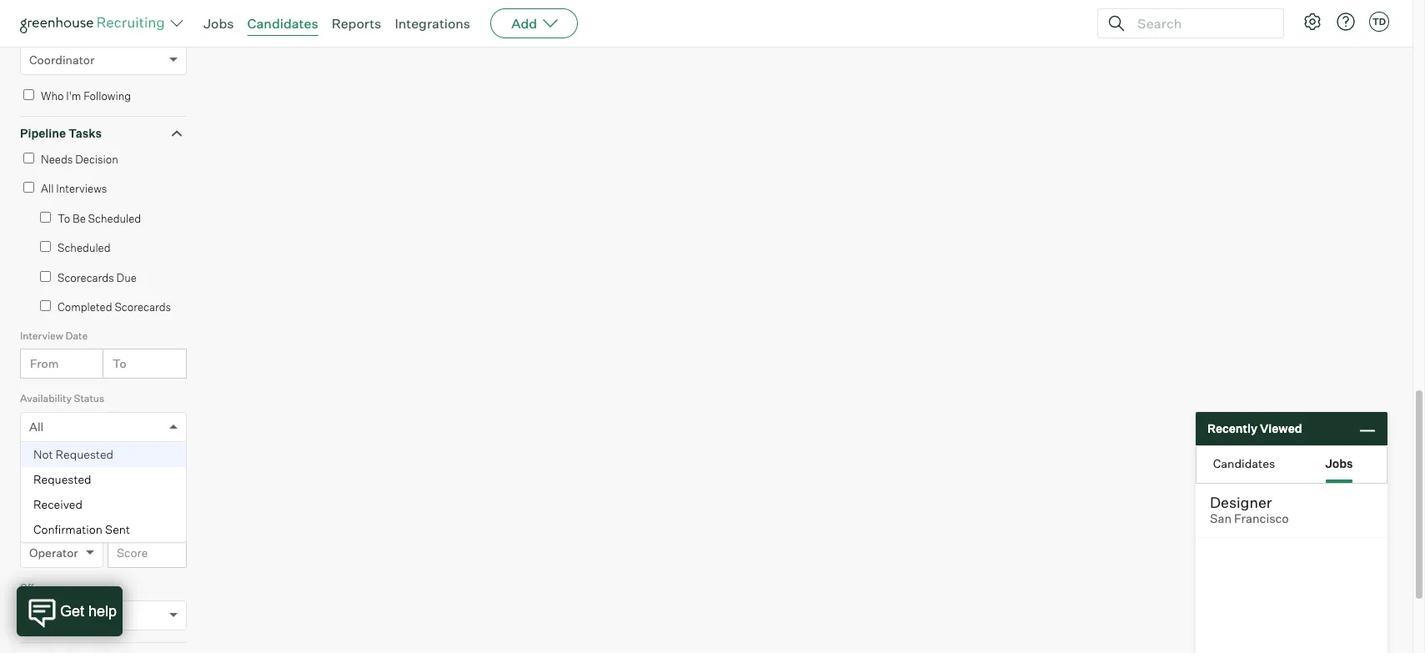 Task type: describe. For each thing, give the bounding box(es) containing it.
test score
[[20, 518, 70, 531]]

availability status element
[[20, 391, 187, 543]]

td
[[1373, 16, 1386, 28]]

coordinator element
[[20, 24, 187, 86]]

not
[[33, 447, 53, 461]]

confirmation sent option
[[21, 517, 186, 542]]

0 horizontal spatial scorecards
[[58, 271, 114, 284]]

Scorecards Due checkbox
[[40, 271, 51, 282]]

needs
[[41, 152, 73, 166]]

pipeline
[[20, 126, 66, 140]]

not requested
[[33, 447, 114, 461]]

Needs Decision checkbox
[[23, 152, 34, 163]]

configure image
[[1303, 12, 1323, 32]]

all inside the availability status element
[[29, 419, 44, 433]]

jobs inside tab list
[[1326, 456, 1354, 470]]

2 vertical spatial status
[[56, 482, 91, 496]]

tab list containing candidates
[[1197, 446, 1387, 483]]

reports
[[332, 15, 382, 32]]

Search text field
[[1134, 11, 1269, 35]]

interview
[[20, 329, 63, 342]]

interview date
[[20, 329, 88, 342]]

sent
[[105, 522, 130, 536]]

integrations
[[395, 15, 471, 32]]

0 horizontal spatial candidates
[[247, 15, 318, 32]]

availability
[[20, 392, 72, 405]]

all interviews
[[41, 182, 107, 195]]

who i'm following
[[41, 89, 131, 102]]

recently viewed
[[1208, 421, 1303, 436]]

Completed Scorecards checkbox
[[40, 300, 51, 311]]

1 vertical spatial test
[[29, 482, 53, 496]]

0 vertical spatial all
[[41, 182, 54, 195]]

designer
[[1210, 493, 1272, 511]]

1 horizontal spatial candidates
[[1213, 456, 1276, 470]]

i'm
[[66, 89, 81, 102]]

to for to be scheduled
[[58, 212, 70, 225]]

who
[[41, 89, 64, 102]]

date
[[66, 329, 88, 342]]

availability status
[[20, 392, 104, 405]]

confirmation sent
[[33, 522, 130, 536]]

pipeline tasks
[[20, 126, 102, 140]]

status for the test status element
[[43, 455, 73, 468]]

due
[[116, 271, 137, 284]]

1 vertical spatial test status
[[29, 482, 91, 496]]

tasks
[[68, 126, 102, 140]]

requested option
[[21, 467, 186, 492]]

designer san francisco
[[1210, 493, 1289, 526]]

0 horizontal spatial jobs
[[204, 15, 234, 32]]



Task type: locate. For each thing, give the bounding box(es) containing it.
recruiter element
[[20, 0, 187, 24]]

from
[[30, 356, 59, 371]]

list box containing not requested
[[21, 442, 186, 542]]

1 vertical spatial coordinator
[[29, 52, 95, 66]]

list box
[[21, 442, 186, 542]]

0 vertical spatial scheduled
[[88, 212, 141, 225]]

0 vertical spatial status
[[74, 392, 104, 405]]

all inside offer element
[[29, 608, 44, 622]]

Scheduled checkbox
[[40, 241, 51, 252]]

san
[[1210, 511, 1232, 526]]

0 vertical spatial coordinator
[[20, 25, 76, 38]]

needs decision
[[41, 152, 118, 166]]

test for test status
[[20, 455, 40, 468]]

1 horizontal spatial to
[[113, 356, 126, 371]]

test status element
[[20, 454, 187, 516]]

offer element
[[20, 579, 187, 642]]

candidates down recently viewed at the bottom right
[[1213, 456, 1276, 470]]

1 vertical spatial all
[[29, 419, 44, 433]]

2 vertical spatial test
[[20, 518, 40, 531]]

scheduled right "be"
[[88, 212, 141, 225]]

list box inside the availability status element
[[21, 442, 186, 542]]

tab list
[[1197, 446, 1387, 483]]

0 vertical spatial candidates
[[247, 15, 318, 32]]

1 vertical spatial candidates
[[1213, 456, 1276, 470]]

be
[[73, 212, 86, 225]]

0 vertical spatial requested
[[55, 447, 114, 461]]

0 vertical spatial jobs
[[204, 15, 234, 32]]

not requested option
[[21, 442, 186, 467]]

1 vertical spatial jobs
[[1326, 456, 1354, 470]]

decision
[[75, 152, 118, 166]]

requested
[[55, 447, 114, 461], [33, 472, 91, 486]]

scheduled down "be"
[[58, 241, 111, 255]]

coordinator
[[20, 25, 76, 38], [29, 52, 95, 66]]

requested up requested option
[[55, 447, 114, 461]]

completed scorecards
[[58, 300, 171, 314]]

scorecards
[[58, 271, 114, 284], [115, 300, 171, 314]]

operator
[[29, 545, 78, 559]]

all right all interviews option
[[41, 182, 54, 195]]

recently
[[1208, 421, 1258, 436]]

received
[[33, 497, 82, 511]]

add button
[[491, 8, 578, 38]]

interviews
[[56, 182, 107, 195]]

reports link
[[332, 15, 382, 32]]

0 vertical spatial test status
[[20, 455, 73, 468]]

0 vertical spatial to
[[58, 212, 70, 225]]

0 vertical spatial test
[[20, 455, 40, 468]]

offer
[[20, 581, 43, 594]]

1 vertical spatial scorecards
[[115, 300, 171, 314]]

coordinator down recruiter element
[[20, 25, 76, 38]]

scheduled
[[88, 212, 141, 225], [58, 241, 111, 255]]

completed
[[58, 300, 112, 314]]

2 vertical spatial all
[[29, 608, 44, 622]]

requested up received
[[33, 472, 91, 486]]

0 vertical spatial scorecards
[[58, 271, 114, 284]]

scorecards due
[[58, 271, 137, 284]]

received option
[[21, 492, 186, 517]]

jobs
[[204, 15, 234, 32], [1326, 456, 1354, 470]]

To Be Scheduled checkbox
[[40, 212, 51, 222]]

scorecards down due
[[115, 300, 171, 314]]

1 vertical spatial requested
[[33, 472, 91, 486]]

1 vertical spatial status
[[43, 455, 73, 468]]

None field
[[21, 413, 38, 441]]

candidates link
[[247, 15, 318, 32]]

viewed
[[1260, 421, 1303, 436]]

candidates
[[247, 15, 318, 32], [1213, 456, 1276, 470]]

1 vertical spatial scheduled
[[58, 241, 111, 255]]

to down completed scorecards at the top left of page
[[113, 356, 126, 371]]

all
[[41, 182, 54, 195], [29, 419, 44, 433], [29, 608, 44, 622]]

to
[[58, 212, 70, 225], [113, 356, 126, 371]]

integrations link
[[395, 15, 471, 32]]

0 horizontal spatial to
[[58, 212, 70, 225]]

to be scheduled
[[58, 212, 141, 225]]

test status
[[20, 455, 73, 468], [29, 482, 91, 496]]

following
[[84, 89, 131, 102]]

1 horizontal spatial jobs
[[1326, 456, 1354, 470]]

test for operator
[[20, 518, 40, 531]]

greenhouse recruiting image
[[20, 13, 170, 33]]

francisco
[[1235, 511, 1289, 526]]

All Interviews checkbox
[[23, 182, 34, 193]]

status
[[74, 392, 104, 405], [43, 455, 73, 468], [56, 482, 91, 496]]

score
[[43, 518, 70, 531]]

coordinator up who on the top of page
[[29, 52, 95, 66]]

td button
[[1366, 8, 1393, 35]]

td button
[[1370, 12, 1390, 32]]

add
[[511, 15, 537, 32]]

candidates right jobs link
[[247, 15, 318, 32]]

Score number field
[[108, 538, 187, 568]]

to for to
[[113, 356, 126, 371]]

1 vertical spatial to
[[113, 356, 126, 371]]

all up not
[[29, 419, 44, 433]]

scorecards up "completed"
[[58, 271, 114, 284]]

none field inside the availability status element
[[21, 413, 38, 441]]

1 horizontal spatial scorecards
[[115, 300, 171, 314]]

all down offer
[[29, 608, 44, 622]]

test
[[20, 455, 40, 468], [29, 482, 53, 496], [20, 518, 40, 531]]

to left "be"
[[58, 212, 70, 225]]

confirmation
[[33, 522, 103, 536]]

Who I'm Following checkbox
[[23, 89, 34, 100]]

status for the availability status element
[[74, 392, 104, 405]]

jobs link
[[204, 15, 234, 32]]



Task type: vqa. For each thing, say whether or not it's contained in the screenshot.
Following
yes



